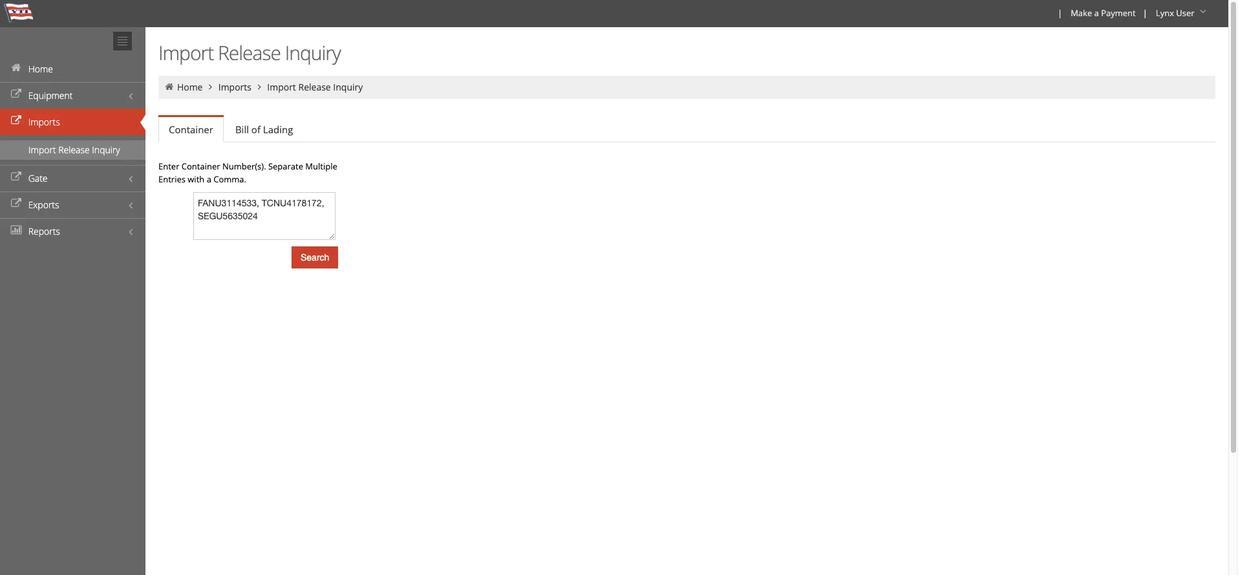 Task type: locate. For each thing, give the bounding box(es) containing it.
0 vertical spatial home
[[28, 63, 53, 75]]

|
[[1058, 7, 1063, 19], [1143, 7, 1148, 19]]

1 vertical spatial import release inquiry
[[267, 81, 363, 93]]

1 vertical spatial import release inquiry link
[[0, 140, 146, 160]]

imports
[[218, 81, 252, 93], [28, 116, 60, 128]]

1 external link image from the top
[[10, 90, 23, 99]]

0 horizontal spatial |
[[1058, 7, 1063, 19]]

1 | from the left
[[1058, 7, 1063, 19]]

0 vertical spatial imports
[[218, 81, 252, 93]]

reports link
[[0, 218, 146, 245]]

external link image left gate
[[10, 173, 23, 182]]

| left make
[[1058, 7, 1063, 19]]

import release inquiry link right angle right image
[[267, 81, 363, 93]]

container up "with"
[[182, 160, 220, 172]]

lynx user link
[[1151, 0, 1215, 27]]

0 vertical spatial release
[[218, 39, 281, 66]]

imports link
[[218, 81, 252, 93], [0, 109, 146, 135]]

1 vertical spatial release
[[299, 81, 331, 93]]

home link right home image
[[177, 81, 203, 93]]

2 vertical spatial import
[[28, 144, 56, 156]]

external link image up bar chart image
[[10, 199, 23, 208]]

a right make
[[1095, 7, 1100, 19]]

exports
[[28, 199, 59, 211]]

home right home image
[[177, 81, 203, 93]]

0 horizontal spatial home
[[28, 63, 53, 75]]

0 vertical spatial container
[[169, 123, 213, 136]]

a
[[1095, 7, 1100, 19], [207, 173, 211, 185]]

None text field
[[193, 192, 336, 240]]

release right angle right image
[[299, 81, 331, 93]]

import release inquiry for the left import release inquiry link
[[28, 144, 120, 156]]

2 vertical spatial external link image
[[10, 199, 23, 208]]

2 vertical spatial release
[[58, 144, 90, 156]]

import release inquiry link
[[267, 81, 363, 93], [0, 140, 146, 160]]

external link image inside gate link
[[10, 173, 23, 182]]

imports right angle right icon on the left of page
[[218, 81, 252, 93]]

1 horizontal spatial release
[[218, 39, 281, 66]]

| left lynx at the top
[[1143, 7, 1148, 19]]

0 horizontal spatial imports link
[[0, 109, 146, 135]]

external link image
[[10, 90, 23, 99], [10, 173, 23, 182], [10, 199, 23, 208]]

a inside enter container number(s).  separate multiple entries with a comma.
[[207, 173, 211, 185]]

import release inquiry link up gate link
[[0, 140, 146, 160]]

release up gate link
[[58, 144, 90, 156]]

0 horizontal spatial import release inquiry link
[[0, 140, 146, 160]]

2 horizontal spatial release
[[299, 81, 331, 93]]

entries
[[158, 173, 186, 185]]

home right home icon
[[28, 63, 53, 75]]

search
[[301, 252, 329, 263]]

release
[[218, 39, 281, 66], [299, 81, 331, 93], [58, 144, 90, 156]]

0 vertical spatial imports link
[[218, 81, 252, 93]]

0 horizontal spatial a
[[207, 173, 211, 185]]

1 vertical spatial imports link
[[0, 109, 146, 135]]

0 horizontal spatial import
[[28, 144, 56, 156]]

make a payment
[[1071, 7, 1136, 19]]

external link image inside exports link
[[10, 199, 23, 208]]

external link image down home icon
[[10, 90, 23, 99]]

imports down the equipment
[[28, 116, 60, 128]]

container up enter
[[169, 123, 213, 136]]

home link
[[0, 56, 146, 82], [177, 81, 203, 93]]

import release inquiry up angle right image
[[158, 39, 341, 66]]

imports link down the equipment
[[0, 109, 146, 135]]

import release inquiry right angle right image
[[267, 81, 363, 93]]

user
[[1177, 7, 1195, 19]]

1 horizontal spatial a
[[1095, 7, 1100, 19]]

number(s).
[[222, 160, 266, 172]]

release up angle right image
[[218, 39, 281, 66]]

2 horizontal spatial import
[[267, 81, 296, 93]]

1 vertical spatial external link image
[[10, 173, 23, 182]]

1 vertical spatial inquiry
[[333, 81, 363, 93]]

1 horizontal spatial import
[[158, 39, 214, 66]]

lynx user
[[1156, 7, 1195, 19]]

0 horizontal spatial imports
[[28, 116, 60, 128]]

2 vertical spatial inquiry
[[92, 144, 120, 156]]

1 horizontal spatial home
[[177, 81, 203, 93]]

2 vertical spatial import release inquiry
[[28, 144, 120, 156]]

import release inquiry up gate link
[[28, 144, 120, 156]]

1 vertical spatial home
[[177, 81, 203, 93]]

0 horizontal spatial release
[[58, 144, 90, 156]]

angle right image
[[254, 82, 265, 91]]

1 vertical spatial import
[[267, 81, 296, 93]]

home
[[28, 63, 53, 75], [177, 81, 203, 93]]

import
[[158, 39, 214, 66], [267, 81, 296, 93], [28, 144, 56, 156]]

1 horizontal spatial home link
[[177, 81, 203, 93]]

1 horizontal spatial imports link
[[218, 81, 252, 93]]

import right angle right image
[[267, 81, 296, 93]]

2 external link image from the top
[[10, 173, 23, 182]]

3 external link image from the top
[[10, 199, 23, 208]]

1 vertical spatial container
[[182, 160, 220, 172]]

imports link right angle right icon on the left of page
[[218, 81, 252, 93]]

import up home image
[[158, 39, 214, 66]]

equipment
[[28, 89, 73, 102]]

0 vertical spatial external link image
[[10, 90, 23, 99]]

bill of lading
[[235, 123, 293, 136]]

inquiry
[[285, 39, 341, 66], [333, 81, 363, 93], [92, 144, 120, 156]]

bar chart image
[[10, 226, 23, 235]]

bill
[[235, 123, 249, 136]]

equipment link
[[0, 82, 146, 109]]

a right "with"
[[207, 173, 211, 185]]

0 vertical spatial a
[[1095, 7, 1100, 19]]

home inside home link
[[28, 63, 53, 75]]

external link image for gate
[[10, 173, 23, 182]]

import up gate
[[28, 144, 56, 156]]

1 horizontal spatial import release inquiry link
[[267, 81, 363, 93]]

1 vertical spatial a
[[207, 173, 211, 185]]

lading
[[263, 123, 293, 136]]

container
[[169, 123, 213, 136], [182, 160, 220, 172]]

0 vertical spatial import
[[158, 39, 214, 66]]

external link image inside equipment link
[[10, 90, 23, 99]]

import release inquiry
[[158, 39, 341, 66], [267, 81, 363, 93], [28, 144, 120, 156]]

1 horizontal spatial |
[[1143, 7, 1148, 19]]

home link up the equipment
[[0, 56, 146, 82]]

reports
[[28, 225, 60, 237]]

bill of lading link
[[225, 116, 304, 142]]

payment
[[1102, 7, 1136, 19]]



Task type: describe. For each thing, give the bounding box(es) containing it.
angle down image
[[1197, 7, 1210, 16]]

search button
[[292, 246, 339, 268]]

1 horizontal spatial imports
[[218, 81, 252, 93]]

enter container number(s).  separate multiple entries with a comma.
[[158, 160, 338, 185]]

0 vertical spatial import release inquiry link
[[267, 81, 363, 93]]

import release inquiry for the top import release inquiry link
[[267, 81, 363, 93]]

external link image
[[10, 116, 23, 125]]

angle right image
[[205, 82, 216, 91]]

separate
[[268, 160, 303, 172]]

home image
[[10, 63, 23, 72]]

container inside enter container number(s).  separate multiple entries with a comma.
[[182, 160, 220, 172]]

gate
[[28, 172, 48, 184]]

0 horizontal spatial home link
[[0, 56, 146, 82]]

release for the top import release inquiry link
[[299, 81, 331, 93]]

release for the left import release inquiry link
[[58, 144, 90, 156]]

make
[[1071, 7, 1093, 19]]

home image
[[164, 82, 175, 91]]

0 vertical spatial import release inquiry
[[158, 39, 341, 66]]

1 vertical spatial imports
[[28, 116, 60, 128]]

inquiry for the left import release inquiry link
[[92, 144, 120, 156]]

external link image for equipment
[[10, 90, 23, 99]]

lynx
[[1156, 7, 1175, 19]]

exports link
[[0, 191, 146, 218]]

with
[[188, 173, 205, 185]]

make a payment link
[[1065, 0, 1141, 27]]

container link
[[158, 117, 224, 142]]

inquiry for the top import release inquiry link
[[333, 81, 363, 93]]

external link image for exports
[[10, 199, 23, 208]]

of
[[252, 123, 261, 136]]

enter
[[158, 160, 179, 172]]

multiple
[[306, 160, 338, 172]]

0 vertical spatial inquiry
[[285, 39, 341, 66]]

2 | from the left
[[1143, 7, 1148, 19]]

comma.
[[214, 173, 246, 185]]

gate link
[[0, 165, 146, 191]]



Task type: vqa. For each thing, say whether or not it's contained in the screenshot.
'home' Image to the right
no



